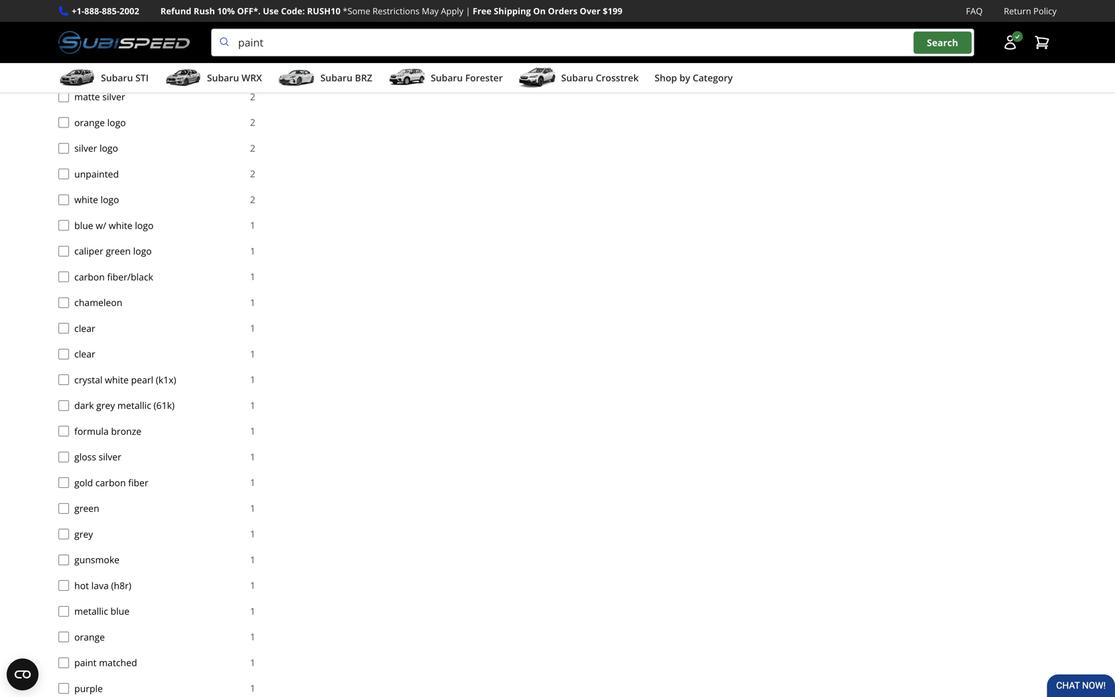 Task type: describe. For each thing, give the bounding box(es) containing it.
matte carbon fiber button
[[58, 66, 69, 76]]

2 for lightning red (c7p)
[[250, 39, 256, 51]]

1 for the chameleon button
[[250, 296, 256, 309]]

(h8r)
[[111, 579, 131, 592]]

2 vertical spatial blue
[[111, 605, 130, 618]]

silver logo button
[[58, 143, 69, 154]]

formula bronze button
[[58, 426, 69, 437]]

blue logo button
[[58, 14, 69, 25]]

888-
[[84, 5, 102, 17]]

chameleon
[[74, 296, 122, 309]]

blue logo
[[74, 13, 114, 26]]

metallic blue
[[74, 605, 130, 618]]

formula
[[74, 425, 109, 437]]

1 clear button from the top
[[58, 323, 69, 334]]

1 vertical spatial silver
[[74, 142, 97, 154]]

crosstrek
[[596, 71, 639, 84]]

formula bronze
[[74, 425, 141, 437]]

over
[[580, 5, 601, 17]]

matte silver button
[[58, 91, 69, 102]]

dark
[[74, 399, 94, 412]]

crystal white pearl (k1x)
[[74, 373, 176, 386]]

subaru brz
[[321, 71, 373, 84]]

*some
[[343, 5, 370, 17]]

rush
[[194, 5, 215, 17]]

unpainted
[[74, 168, 119, 180]]

a subaru forester thumbnail image image
[[388, 68, 426, 88]]

gunsmoke
[[74, 554, 120, 566]]

1 for paint matched button
[[250, 656, 256, 669]]

category
[[693, 71, 733, 84]]

pearl
[[131, 373, 153, 386]]

sti
[[135, 71, 149, 84]]

carbon for matte
[[102, 65, 133, 77]]

paint
[[74, 656, 97, 669]]

1 for "gold carbon fiber" button
[[250, 476, 256, 489]]

subaru crosstrek button
[[519, 66, 639, 92]]

1 for the gunsmoke button
[[250, 553, 256, 566]]

matte for matte silver
[[74, 90, 100, 103]]

blue w/ white logo button
[[58, 220, 69, 231]]

0 horizontal spatial grey
[[74, 528, 93, 540]]

code:
[[281, 5, 305, 17]]

orange for orange
[[74, 631, 105, 643]]

return
[[1004, 5, 1032, 17]]

open widget image
[[7, 659, 39, 691]]

lava
[[91, 579, 109, 592]]

orange for orange logo
[[74, 116, 105, 129]]

search
[[927, 36, 959, 49]]

lightning
[[74, 39, 112, 51]]

shipping
[[494, 5, 531, 17]]

subaru wrx
[[207, 71, 262, 84]]

button image
[[1003, 35, 1019, 51]]

paint matched
[[74, 656, 137, 669]]

search input field
[[211, 29, 975, 57]]

gold
[[74, 476, 93, 489]]

carbon for gold
[[95, 476, 126, 489]]

+1-888-885-2002 link
[[72, 4, 139, 18]]

subaru crosstrek
[[561, 71, 639, 84]]

|
[[466, 5, 471, 17]]

gloss silver button
[[58, 452, 69, 462]]

wrx
[[242, 71, 262, 84]]

1 for gloss silver 'button'
[[250, 450, 256, 463]]

silver logo
[[74, 142, 118, 154]]

2 for unpainted
[[250, 167, 256, 180]]

clear for second clear "button"
[[74, 348, 95, 360]]

1 for orange button
[[250, 631, 256, 643]]

dark grey metallic (61k)
[[74, 399, 175, 412]]

red
[[114, 39, 129, 51]]

1 for dark grey metallic (61k) button
[[250, 399, 256, 412]]

apply
[[441, 5, 464, 17]]

silver for matte silver
[[102, 90, 125, 103]]

$199
[[603, 5, 623, 17]]

carbon fiber/black
[[74, 270, 153, 283]]

+1-
[[72, 5, 84, 17]]

a subaru sti thumbnail image image
[[58, 68, 96, 88]]

(k1x)
[[156, 373, 176, 386]]

caliper
[[74, 245, 103, 257]]

gloss
[[74, 451, 96, 463]]

matte for matte carbon fiber
[[74, 65, 100, 77]]

green button
[[58, 503, 69, 514]]

885-
[[102, 5, 120, 17]]

fiber for gold carbon fiber
[[128, 476, 148, 489]]

1 for blue w/ white logo button
[[250, 219, 256, 232]]

blue for blue w/ white logo
[[74, 219, 93, 232]]

matte carbon fiber
[[74, 65, 155, 77]]

gloss silver
[[74, 451, 121, 463]]

1 for green button
[[250, 502, 256, 515]]

logo for orange logo
[[107, 116, 126, 129]]

hot lava (h8r) button
[[58, 580, 69, 591]]

1 for caliper green logo button
[[250, 245, 256, 257]]

white logo
[[74, 193, 119, 206]]

0 vertical spatial white
[[74, 193, 98, 206]]

purple
[[74, 682, 103, 695]]

carbon fiber/black button
[[58, 272, 69, 282]]

2 clear button from the top
[[58, 349, 69, 359]]

purple button
[[58, 683, 69, 694]]

1 for the hot lava (h8r) button
[[250, 579, 256, 592]]

white logo button
[[58, 194, 69, 205]]

gunsmoke button
[[58, 555, 69, 565]]

on
[[533, 5, 546, 17]]

caliper green logo button
[[58, 246, 69, 257]]

free
[[473, 5, 492, 17]]

subaru for subaru crosstrek
[[561, 71, 594, 84]]

a subaru brz thumbnail image image
[[278, 68, 315, 88]]



Task type: vqa. For each thing, say whether or not it's contained in the screenshot.
carries
no



Task type: locate. For each thing, give the bounding box(es) containing it.
0 vertical spatial green
[[106, 245, 131, 257]]

2 for silver logo
[[250, 142, 256, 154]]

11 1 from the top
[[250, 476, 256, 489]]

carbon right gold
[[95, 476, 126, 489]]

subaru left the forester
[[431, 71, 463, 84]]

1 subaru from the left
[[101, 71, 133, 84]]

1 for the crystal white pearl (k1x) button
[[250, 373, 256, 386]]

return policy
[[1004, 5, 1057, 17]]

faq link
[[967, 4, 983, 18]]

blue for blue logo
[[74, 13, 93, 26]]

faq
[[967, 5, 983, 17]]

+1-888-885-2002
[[72, 5, 139, 17]]

16 1 from the top
[[250, 605, 256, 618]]

orange
[[74, 116, 105, 129], [74, 631, 105, 643]]

subaru left sti at top left
[[101, 71, 133, 84]]

clear for second clear "button" from the bottom
[[74, 322, 95, 335]]

0 vertical spatial blue
[[74, 13, 93, 26]]

1 for second clear "button" from the bottom
[[250, 322, 256, 334]]

blue w/ white logo
[[74, 219, 154, 232]]

matte right matte carbon fiber button
[[74, 65, 100, 77]]

fiber down bronze
[[128, 476, 148, 489]]

bronze
[[111, 425, 141, 437]]

3 subaru from the left
[[321, 71, 353, 84]]

1 vertical spatial fiber
[[128, 476, 148, 489]]

orange button
[[58, 632, 69, 642]]

a subaru crosstrek thumbnail image image
[[519, 68, 556, 88]]

0 vertical spatial grey
[[96, 399, 115, 412]]

3 1 from the top
[[250, 270, 256, 283]]

1 for purple button
[[250, 682, 256, 695]]

clear button
[[58, 323, 69, 334], [58, 349, 69, 359]]

8 2 from the top
[[250, 193, 256, 206]]

subaru left brz
[[321, 71, 353, 84]]

lightning red (c7p) button
[[58, 40, 69, 51]]

1 vertical spatial blue
[[74, 219, 93, 232]]

w/
[[96, 219, 106, 232]]

2 for white logo
[[250, 193, 256, 206]]

2 orange from the top
[[74, 631, 105, 643]]

green down blue w/ white logo
[[106, 245, 131, 257]]

1 horizontal spatial green
[[106, 245, 131, 257]]

use
[[263, 5, 279, 17]]

blue left w/
[[74, 219, 93, 232]]

carbon left sti at top left
[[102, 65, 133, 77]]

1 2 from the top
[[250, 13, 256, 26]]

lightning red (c7p)
[[74, 39, 152, 51]]

1 vertical spatial carbon
[[74, 270, 105, 283]]

hot lava (h8r)
[[74, 579, 131, 592]]

gold carbon fiber button
[[58, 477, 69, 488]]

subaru for subaru forester
[[431, 71, 463, 84]]

orange right orange button
[[74, 631, 105, 643]]

clear button down the chameleon button
[[58, 323, 69, 334]]

0 vertical spatial clear
[[74, 322, 95, 335]]

2 vertical spatial silver
[[99, 451, 121, 463]]

dark grey metallic (61k) button
[[58, 400, 69, 411]]

paint matched button
[[58, 658, 69, 668]]

subaru brz button
[[278, 66, 373, 92]]

14 1 from the top
[[250, 553, 256, 566]]

0 vertical spatial fiber
[[135, 65, 155, 77]]

6 1 from the top
[[250, 348, 256, 360]]

orange logo button
[[58, 117, 69, 128]]

8 1 from the top
[[250, 399, 256, 412]]

logo for white logo
[[101, 193, 119, 206]]

1 vertical spatial orange
[[74, 631, 105, 643]]

2 vertical spatial carbon
[[95, 476, 126, 489]]

1 matte from the top
[[74, 65, 100, 77]]

matte
[[74, 65, 100, 77], [74, 90, 100, 103]]

blue down (h8r) on the left bottom
[[111, 605, 130, 618]]

2 1 from the top
[[250, 245, 256, 257]]

green
[[106, 245, 131, 257], [74, 502, 99, 515]]

white left pearl
[[105, 373, 129, 386]]

hot
[[74, 579, 89, 592]]

1 vertical spatial clear button
[[58, 349, 69, 359]]

clear
[[74, 322, 95, 335], [74, 348, 95, 360]]

metallic down pearl
[[117, 399, 151, 412]]

1 vertical spatial metallic
[[74, 605, 108, 618]]

fiber for matte carbon fiber
[[135, 65, 155, 77]]

green right green button
[[74, 502, 99, 515]]

logo for blue logo
[[96, 13, 114, 26]]

subaru for subaru sti
[[101, 71, 133, 84]]

0 vertical spatial clear button
[[58, 323, 69, 334]]

orders
[[548, 5, 578, 17]]

forester
[[465, 71, 503, 84]]

fiber
[[135, 65, 155, 77], [128, 476, 148, 489]]

restrictions
[[373, 5, 420, 17]]

18 1 from the top
[[250, 656, 256, 669]]

logo for silver logo
[[100, 142, 118, 154]]

5 2 from the top
[[250, 116, 256, 129]]

orange right orange logo button at top
[[74, 116, 105, 129]]

unpainted button
[[58, 169, 69, 179]]

3 2 from the top
[[250, 64, 256, 77]]

subaru sti button
[[58, 66, 149, 92]]

chameleon button
[[58, 297, 69, 308]]

white right w/
[[109, 219, 133, 232]]

may
[[422, 5, 439, 17]]

grey
[[96, 399, 115, 412], [74, 528, 93, 540]]

matte down a subaru sti thumbnail image
[[74, 90, 100, 103]]

17 1 from the top
[[250, 631, 256, 643]]

shop by category
[[655, 71, 733, 84]]

13 1 from the top
[[250, 528, 256, 540]]

fiber down (c7p) on the left of the page
[[135, 65, 155, 77]]

1 vertical spatial grey
[[74, 528, 93, 540]]

0 vertical spatial silver
[[102, 90, 125, 103]]

1 orange from the top
[[74, 116, 105, 129]]

1
[[250, 219, 256, 232], [250, 245, 256, 257], [250, 270, 256, 283], [250, 296, 256, 309], [250, 322, 256, 334], [250, 348, 256, 360], [250, 373, 256, 386], [250, 399, 256, 412], [250, 425, 256, 437], [250, 450, 256, 463], [250, 476, 256, 489], [250, 502, 256, 515], [250, 528, 256, 540], [250, 553, 256, 566], [250, 579, 256, 592], [250, 605, 256, 618], [250, 631, 256, 643], [250, 656, 256, 669], [250, 682, 256, 695]]

0 vertical spatial carbon
[[102, 65, 133, 77]]

1 for formula bronze button
[[250, 425, 256, 437]]

blue
[[74, 13, 93, 26], [74, 219, 93, 232], [111, 605, 130, 618]]

1 vertical spatial clear
[[74, 348, 95, 360]]

gold carbon fiber
[[74, 476, 148, 489]]

subaru wrx button
[[165, 66, 262, 92]]

search button
[[914, 31, 972, 54]]

off*.
[[237, 5, 261, 17]]

subispeed logo image
[[58, 29, 190, 57]]

0 vertical spatial orange
[[74, 116, 105, 129]]

silver for gloss silver
[[99, 451, 121, 463]]

1 horizontal spatial metallic
[[117, 399, 151, 412]]

1 for grey button
[[250, 528, 256, 540]]

silver down subaru sti
[[102, 90, 125, 103]]

clear up crystal
[[74, 348, 95, 360]]

refund
[[161, 5, 191, 17]]

10%
[[217, 5, 235, 17]]

silver right silver logo button
[[74, 142, 97, 154]]

subaru forester button
[[388, 66, 503, 92]]

5 1 from the top
[[250, 322, 256, 334]]

rush10
[[307, 5, 341, 17]]

1 for metallic blue button
[[250, 605, 256, 618]]

metallic blue button
[[58, 606, 69, 617]]

subaru inside subaru crosstrek dropdown button
[[561, 71, 594, 84]]

white right white logo button
[[74, 193, 98, 206]]

9 1 from the top
[[250, 425, 256, 437]]

subaru for subaru brz
[[321, 71, 353, 84]]

silver
[[102, 90, 125, 103], [74, 142, 97, 154], [99, 451, 121, 463]]

(c7p)
[[131, 39, 152, 51]]

a subaru wrx thumbnail image image
[[165, 68, 202, 88]]

10 1 from the top
[[250, 450, 256, 463]]

logo
[[96, 13, 114, 26], [107, 116, 126, 129], [100, 142, 118, 154], [101, 193, 119, 206], [135, 219, 154, 232], [133, 245, 152, 257]]

clear down chameleon
[[74, 322, 95, 335]]

19 1 from the top
[[250, 682, 256, 695]]

metallic
[[117, 399, 151, 412], [74, 605, 108, 618]]

subaru inside subaru sti dropdown button
[[101, 71, 133, 84]]

refund rush 10% off*. use code: rush10 *some restrictions may apply | free shipping on orders over $199
[[161, 5, 623, 17]]

subaru down search input field
[[561, 71, 594, 84]]

grey button
[[58, 529, 69, 540]]

shop by category button
[[655, 66, 733, 92]]

1 clear from the top
[[74, 322, 95, 335]]

7 1 from the top
[[250, 373, 256, 386]]

2 clear from the top
[[74, 348, 95, 360]]

fiber/black
[[107, 270, 153, 283]]

2 vertical spatial white
[[105, 373, 129, 386]]

15 1 from the top
[[250, 579, 256, 592]]

crystal white pearl (k1x) button
[[58, 375, 69, 385]]

white
[[74, 193, 98, 206], [109, 219, 133, 232], [105, 373, 129, 386]]

matched
[[99, 656, 137, 669]]

4 1 from the top
[[250, 296, 256, 309]]

2002
[[120, 5, 139, 17]]

subaru inside subaru brz dropdown button
[[321, 71, 353, 84]]

2 matte from the top
[[74, 90, 100, 103]]

1 1 from the top
[[250, 219, 256, 232]]

subaru inside subaru wrx dropdown button
[[207, 71, 239, 84]]

silver right the gloss
[[99, 451, 121, 463]]

blue right blue logo button
[[74, 13, 93, 26]]

subaru for subaru wrx
[[207, 71, 239, 84]]

12 1 from the top
[[250, 502, 256, 515]]

subaru inside subaru forester dropdown button
[[431, 71, 463, 84]]

subaru
[[101, 71, 133, 84], [207, 71, 239, 84], [321, 71, 353, 84], [431, 71, 463, 84], [561, 71, 594, 84]]

matte silver
[[74, 90, 125, 103]]

(61k)
[[154, 399, 175, 412]]

carbon down caliper
[[74, 270, 105, 283]]

subaru left wrx
[[207, 71, 239, 84]]

caliper green logo
[[74, 245, 152, 257]]

1 vertical spatial matte
[[74, 90, 100, 103]]

1 horizontal spatial grey
[[96, 399, 115, 412]]

2 for matte carbon fiber
[[250, 64, 256, 77]]

grey right dark
[[96, 399, 115, 412]]

1 for second clear "button"
[[250, 348, 256, 360]]

4 subaru from the left
[[431, 71, 463, 84]]

brz
[[355, 71, 373, 84]]

subaru sti
[[101, 71, 149, 84]]

7 2 from the top
[[250, 167, 256, 180]]

1 vertical spatial green
[[74, 502, 99, 515]]

6 2 from the top
[[250, 142, 256, 154]]

2 for orange logo
[[250, 116, 256, 129]]

5 subaru from the left
[[561, 71, 594, 84]]

crystal
[[74, 373, 103, 386]]

shop
[[655, 71, 677, 84]]

1 for carbon fiber/black 'button'
[[250, 270, 256, 283]]

0 vertical spatial metallic
[[117, 399, 151, 412]]

orange logo
[[74, 116, 126, 129]]

4 2 from the top
[[250, 90, 256, 103]]

0 horizontal spatial green
[[74, 502, 99, 515]]

0 vertical spatial matte
[[74, 65, 100, 77]]

2 for matte silver
[[250, 90, 256, 103]]

carbon
[[102, 65, 133, 77], [74, 270, 105, 283], [95, 476, 126, 489]]

clear button up the crystal white pearl (k1x) button
[[58, 349, 69, 359]]

return policy link
[[1004, 4, 1057, 18]]

grey right grey button
[[74, 528, 93, 540]]

subaru forester
[[431, 71, 503, 84]]

0 horizontal spatial metallic
[[74, 605, 108, 618]]

policy
[[1034, 5, 1057, 17]]

1 vertical spatial white
[[109, 219, 133, 232]]

2 subaru from the left
[[207, 71, 239, 84]]

2 for blue logo
[[250, 13, 256, 26]]

by
[[680, 71, 691, 84]]

metallic down lava
[[74, 605, 108, 618]]

2 2 from the top
[[250, 39, 256, 51]]



